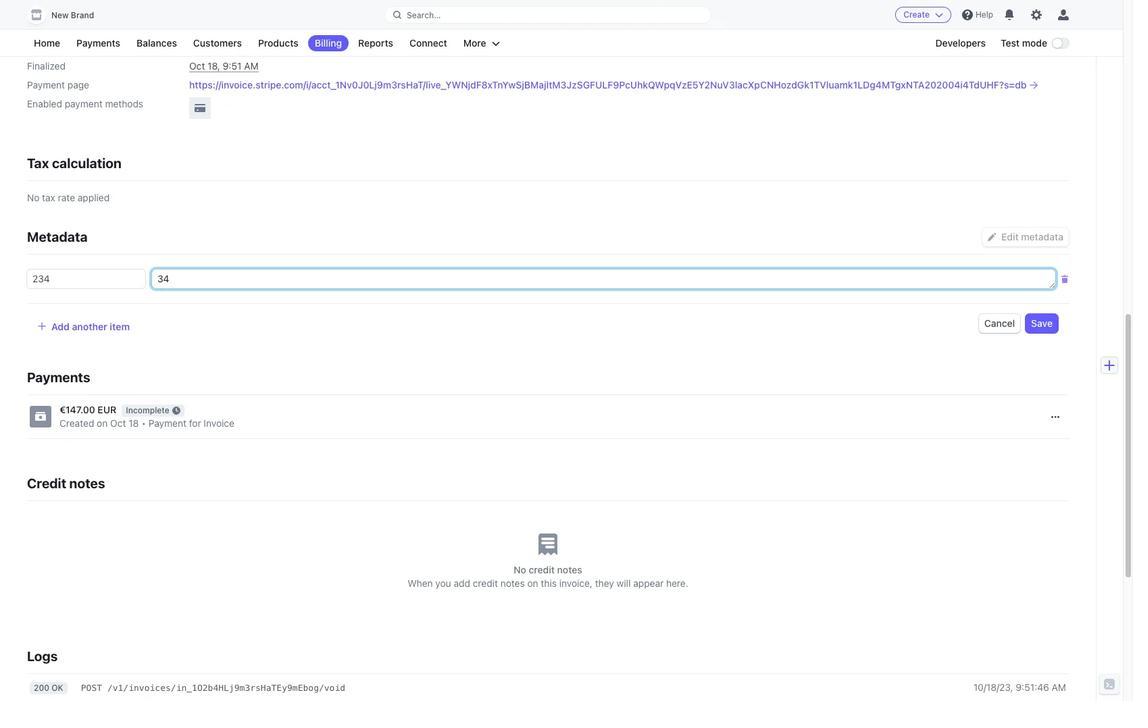 Task type: locate. For each thing, give the bounding box(es) containing it.
enabled payment methods
[[27, 98, 143, 110]]

2 vertical spatial oct
[[110, 418, 126, 429]]

2 horizontal spatial notes
[[558, 565, 583, 576]]

another
[[72, 321, 107, 332]]

invoice,
[[560, 578, 593, 590]]

€147.00 eur
[[60, 404, 116, 416]]

2 vertical spatial notes
[[501, 578, 525, 590]]

payments
[[76, 37, 120, 49], [27, 370, 90, 386]]

payments up €147.00
[[27, 370, 90, 386]]

1 vertical spatial 18,
[[208, 60, 220, 72]]

oct 18, 9:49 am button
[[189, 41, 260, 54]]

customers
[[193, 37, 242, 49]]

add another item
[[51, 321, 130, 332]]

oct down the "customers" "link" at the top
[[189, 60, 205, 72]]

200 ok
[[34, 684, 63, 694]]

Search… search field
[[385, 6, 711, 23]]

0 horizontal spatial notes
[[69, 476, 105, 492]]

18, left 9:49
[[208, 41, 220, 53]]

1 horizontal spatial on
[[528, 578, 539, 590]]

notes up invoice,
[[558, 565, 583, 576]]

1 horizontal spatial no
[[514, 565, 527, 576]]

new brand
[[51, 10, 94, 20]]

created inside list
[[60, 418, 94, 429]]

created down €147.00
[[60, 418, 94, 429]]

200
[[34, 684, 49, 694]]

developers link
[[929, 35, 993, 51]]

1 vertical spatial am
[[244, 60, 259, 72]]

credit notes
[[27, 476, 105, 492]]

no credit notes when you add credit notes on this invoice, they will appear here.
[[408, 565, 689, 590]]

list
[[19, 396, 1070, 450]]

oct up oct 18, 9:51 am
[[189, 41, 205, 53]]

rate
[[58, 192, 75, 204]]

oct left the 18
[[110, 418, 126, 429]]

oct for oct 18, 9:51 am
[[189, 60, 205, 72]]

new
[[51, 10, 69, 20]]

created for created on oct 18 • payment for invoice
[[60, 418, 94, 429]]

payment page
[[27, 79, 89, 91]]

connect
[[410, 37, 448, 49]]

1 vertical spatial on
[[528, 578, 539, 590]]

am right 9:49
[[246, 41, 260, 53]]

0 vertical spatial am
[[246, 41, 260, 53]]

0 vertical spatial 18,
[[208, 41, 220, 53]]

0 vertical spatial no
[[27, 192, 39, 204]]

create button
[[896, 7, 952, 23]]

logs
[[27, 649, 58, 665]]

tax calculation
[[27, 156, 122, 171]]

credit
[[529, 565, 555, 576], [473, 578, 498, 590]]

2 vertical spatial am
[[1053, 682, 1067, 694]]

created up finalized
[[27, 41, 62, 53]]

home
[[34, 37, 60, 49]]

notes left this
[[501, 578, 525, 590]]

edit
[[1002, 231, 1019, 243]]

post /v1/invoices/in_1o2b4hlj9m3rshatey9mebog/void
[[81, 684, 346, 694]]

on down eur
[[97, 418, 108, 429]]

credit
[[27, 476, 66, 492]]

1 horizontal spatial credit
[[529, 565, 555, 576]]

on
[[97, 418, 108, 429], [528, 578, 539, 590]]

reports link
[[352, 35, 400, 51]]

products
[[258, 37, 299, 49]]

payments down "brand" at the left
[[76, 37, 120, 49]]

cancel button
[[980, 315, 1021, 333]]

search…
[[407, 10, 441, 20]]

payment
[[65, 98, 103, 110]]

0 vertical spatial oct
[[189, 41, 205, 53]]

add
[[454, 578, 471, 590]]

2 18, from the top
[[208, 60, 220, 72]]

am for oct 18, 9:51 am
[[244, 60, 259, 72]]

0 vertical spatial payments
[[76, 37, 120, 49]]

incomplete
[[126, 406, 170, 416]]

0 vertical spatial notes
[[69, 476, 105, 492]]

am right the 9:51 at the left of the page
[[244, 60, 259, 72]]

created on oct 18 • payment for invoice
[[60, 418, 235, 429]]

balances link
[[130, 35, 184, 51]]

1 vertical spatial no
[[514, 565, 527, 576]]

on left this
[[528, 578, 539, 590]]

billing link
[[308, 35, 349, 51]]

no
[[27, 192, 39, 204], [514, 565, 527, 576]]

1 horizontal spatial payment
[[149, 418, 187, 429]]

1 18, from the top
[[208, 41, 220, 53]]

18,
[[208, 41, 220, 53], [208, 60, 220, 72]]

Search… text field
[[385, 6, 711, 23]]

oct for oct 18, 9:49 am
[[189, 41, 205, 53]]

1 vertical spatial payments
[[27, 370, 90, 386]]

edit metadata
[[1002, 231, 1064, 243]]

will
[[617, 578, 631, 590]]

id
[[27, 22, 36, 33]]

reports
[[358, 37, 394, 49]]

1 vertical spatial oct
[[189, 60, 205, 72]]

9:51:46
[[1017, 682, 1050, 694]]

18, for 9:49
[[208, 41, 220, 53]]

am
[[246, 41, 260, 53], [244, 60, 259, 72], [1053, 682, 1067, 694]]

notes right credit
[[69, 476, 105, 492]]

credit up this
[[529, 565, 555, 576]]

post
[[81, 684, 102, 694]]

payments link
[[70, 35, 127, 51]]

18, left the 9:51 at the left of the page
[[208, 60, 220, 72]]

0 vertical spatial created
[[27, 41, 62, 53]]

no inside "no credit notes when you add credit notes on this invoice, they will appear here."
[[514, 565, 527, 576]]

am right 9:51:46 on the bottom of page
[[1053, 682, 1067, 694]]

payment down incomplete
[[149, 418, 187, 429]]

when
[[408, 578, 433, 590]]

oct
[[189, 41, 205, 53], [189, 60, 205, 72], [110, 418, 126, 429]]

1 vertical spatial created
[[60, 418, 94, 429]]

0 horizontal spatial credit
[[473, 578, 498, 590]]

oct 18, 9:51 am button
[[189, 60, 259, 73]]

0 vertical spatial on
[[97, 418, 108, 429]]

0 horizontal spatial no
[[27, 192, 39, 204]]

item
[[110, 321, 130, 332]]

payment down finalized
[[27, 79, 65, 91]]

invoice
[[204, 418, 235, 429]]

created
[[27, 41, 62, 53], [60, 418, 94, 429]]

no for tax
[[27, 192, 39, 204]]

0 vertical spatial payment
[[27, 79, 65, 91]]

finalized
[[27, 60, 66, 72]]

credit right add at the left of the page
[[473, 578, 498, 590]]

payment
[[27, 79, 65, 91], [149, 418, 187, 429]]

enabled
[[27, 98, 62, 110]]

developers
[[936, 37, 987, 49]]



Task type: vqa. For each thing, say whether or not it's contained in the screenshot.
top THE ON
yes



Task type: describe. For each thing, give the bounding box(es) containing it.
you
[[436, 578, 451, 590]]

1 vertical spatial notes
[[558, 565, 583, 576]]

A value for the given metadata key text field
[[152, 270, 1056, 289]]

created for created
[[27, 41, 62, 53]]

products link
[[252, 35, 305, 51]]

help
[[976, 9, 994, 20]]

here.
[[667, 578, 689, 590]]

18
[[129, 418, 139, 429]]

tax
[[42, 192, 55, 204]]

1 horizontal spatial notes
[[501, 578, 525, 590]]

oct 18, 9:51 am
[[189, 60, 259, 72]]

more button
[[457, 35, 507, 51]]

create
[[904, 9, 930, 20]]

applied
[[78, 192, 110, 204]]

page
[[68, 79, 89, 91]]

eur
[[98, 404, 116, 416]]

balances
[[137, 37, 177, 49]]

am for oct 18, 9:49 am
[[246, 41, 260, 53]]

list containing €147.00 eur
[[19, 396, 1070, 450]]

save
[[1032, 318, 1053, 329]]

10/18/23,
[[974, 682, 1014, 694]]

svg image
[[989, 233, 997, 242]]

mode
[[1023, 37, 1048, 49]]

/v1/invoices/in_1o2b4hlj9m3rshatey9mebog/void
[[107, 684, 346, 694]]

0 horizontal spatial on
[[97, 418, 108, 429]]

this
[[541, 578, 557, 590]]

appear
[[634, 578, 664, 590]]

brand
[[71, 10, 94, 20]]

calculation
[[52, 156, 122, 171]]

18, for 9:51
[[208, 60, 220, 72]]

test
[[1001, 37, 1020, 49]]

test mode
[[1001, 37, 1048, 49]]

ok
[[52, 684, 63, 694]]

•
[[142, 418, 146, 429]]

new brand button
[[27, 5, 108, 24]]

9:51
[[223, 60, 242, 72]]

https://invoice.stripe.com/i/acct_1nv0j0lj9m3rshat/live_ywnjdf8xtnywsjbmajltm3jzsgfulf9pcuhkqwpqvze5y2nuv3lacxpcnhozdgk1tvluamk1ldg4mtgxnta202004i4tduhf?s=db
[[189, 79, 1027, 91]]

they
[[596, 578, 615, 590]]

https://invoice.stripe.com/i/acct_1nv0j0lj9m3rshat/live_ywnjdf8xtnywsjbmajltm3jzsgfulf9pcuhkqwpqvze5y2nuv3lacxpcnhozdgk1tvluamk1ldg4mtgxnta202004i4tduhf?s=db link
[[189, 79, 1038, 92]]

more
[[464, 37, 487, 49]]

save button
[[1027, 315, 1059, 333]]

no for credit
[[514, 565, 527, 576]]

oct 18, 9:49 am
[[189, 41, 260, 53]]

metadata
[[1022, 231, 1064, 243]]

for
[[189, 418, 201, 429]]

cancel
[[985, 318, 1016, 329]]

Key text field
[[27, 270, 145, 289]]

tax
[[27, 156, 49, 171]]

home link
[[27, 35, 67, 51]]

add
[[51, 321, 70, 332]]

help button
[[957, 4, 999, 26]]

add another item button
[[38, 321, 130, 332]]

connect link
[[403, 35, 454, 51]]

metadata
[[27, 229, 88, 245]]

€147.00
[[60, 404, 95, 416]]

billing
[[315, 37, 342, 49]]

on inside "no credit notes when you add credit notes on this invoice, they will appear here."
[[528, 578, 539, 590]]

in_1o2b4hlj9m3rshatey9mebog
[[189, 23, 332, 33]]

methods
[[105, 98, 143, 110]]

10/18/23, 9:51:46 am
[[974, 682, 1067, 694]]

0 vertical spatial credit
[[529, 565, 555, 576]]

customers link
[[187, 35, 249, 51]]

1 vertical spatial payment
[[149, 418, 187, 429]]

0 horizontal spatial payment
[[27, 79, 65, 91]]

edit metadata button
[[983, 228, 1070, 247]]

no tax rate applied
[[27, 192, 110, 204]]

9:49
[[223, 41, 243, 53]]

1 vertical spatial credit
[[473, 578, 498, 590]]

svg image
[[1052, 414, 1060, 422]]



